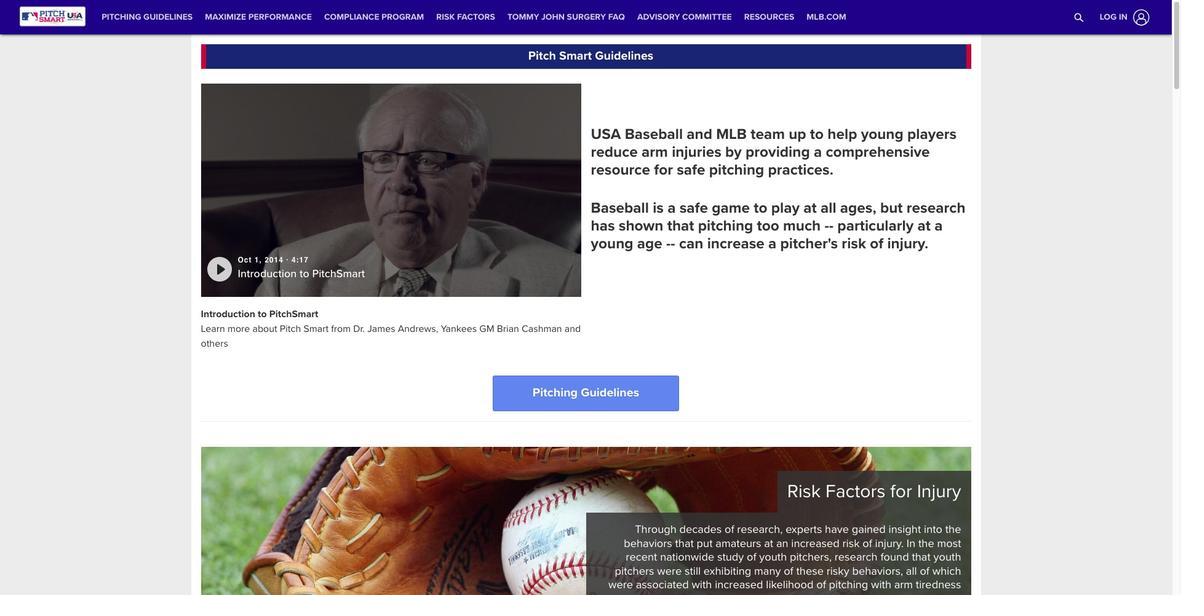 Task type: locate. For each thing, give the bounding box(es) containing it.
game
[[712, 199, 750, 217]]

resources link
[[738, 0, 801, 34]]

0 vertical spatial pitching
[[102, 12, 141, 22]]

factors for risk factors
[[457, 12, 495, 22]]

0 horizontal spatial pitch
[[280, 323, 301, 336]]

1 vertical spatial research
[[835, 551, 878, 564]]

to up the about
[[258, 309, 267, 321]]

1 vertical spatial and
[[565, 323, 581, 336]]

baseball
[[625, 125, 683, 143], [591, 199, 649, 217]]

2 horizontal spatial and
[[895, 593, 913, 596]]

at inside through decades of research, experts have gained insight into the behaviors that put amateurs at an increased risk of injury. in the most recent nationwide study of youth pitchers, research found that youth pitchers were still exhibiting many of these risky behaviors, all of which were associated with increased likelihood of pitching with arm tiredness and arm pain.
[[765, 537, 774, 551]]

0 vertical spatial all
[[821, 199, 837, 217]]

with down behaviors,
[[871, 579, 892, 592]]

that down in
[[912, 551, 931, 564]]

of down amateurs in the right bottom of the page
[[747, 551, 757, 564]]

0 vertical spatial pitching guidelines link
[[95, 0, 199, 34]]

1 horizontal spatial risk
[[788, 481, 821, 503]]

1 vertical spatial pitching guidelines
[[533, 386, 640, 401]]

pitching guidelines
[[102, 12, 193, 22], [533, 386, 640, 401]]

1 horizontal spatial all
[[906, 565, 917, 578]]

2 vertical spatial at
[[765, 537, 774, 551]]

0 horizontal spatial at
[[765, 537, 774, 551]]

1,
[[255, 256, 262, 265]]

of
[[870, 235, 884, 253], [725, 523, 735, 537], [863, 537, 873, 551], [747, 551, 757, 564], [784, 565, 794, 578], [920, 565, 930, 578], [817, 579, 826, 592]]

more
[[228, 323, 250, 336]]

0 horizontal spatial smart
[[304, 323, 329, 336]]

arm
[[642, 143, 668, 161], [895, 579, 913, 592], [916, 593, 935, 596]]

1 vertical spatial injury.
[[876, 537, 904, 551]]

pitchsmart inside introduction to pitchsmart learn more about pitch smart from dr. james andrews, yankees gm brian cashman and others
[[269, 309, 318, 321]]

pitching down risky
[[829, 579, 869, 592]]

safe down injuries
[[677, 162, 706, 179]]

pitchsmart
[[312, 267, 365, 281], [269, 309, 318, 321]]

0 vertical spatial risk
[[436, 12, 455, 22]]

factors up gained on the right of page
[[826, 481, 886, 503]]

1 horizontal spatial young
[[861, 125, 904, 143]]

1 vertical spatial for
[[891, 481, 913, 503]]

factors left tommy
[[457, 12, 495, 22]]

1 vertical spatial increased
[[715, 579, 764, 592]]

pitchers,
[[790, 551, 832, 564]]

1 vertical spatial smart
[[304, 323, 329, 336]]

maximize
[[205, 12, 246, 22]]

smart left from
[[304, 323, 329, 336]]

0 horizontal spatial risk
[[436, 12, 455, 22]]

oct 1, 2014 · 4:17 introduction to pitchsmart
[[238, 256, 365, 281]]

pitching guidelines inside pitching guidelines button
[[533, 386, 640, 401]]

arm up "resource"
[[642, 143, 668, 161]]

youth up many
[[760, 551, 787, 564]]

young
[[861, 125, 904, 143], [591, 235, 634, 253]]

1 vertical spatial safe
[[680, 199, 708, 217]]

risk down have
[[843, 537, 860, 551]]

john
[[542, 12, 565, 22]]

to inside usa baseball and mlb team up to help young players reduce arm injuries by providing a comprehensive resource for safe pitching practices.
[[810, 125, 824, 143]]

2 vertical spatial guidelines
[[581, 386, 640, 401]]

is
[[653, 199, 664, 217]]

0 vertical spatial pitchsmart
[[312, 267, 365, 281]]

and inside introduction to pitchsmart learn more about pitch smart from dr. james andrews, yankees gm brian cashman and others
[[565, 323, 581, 336]]

risk for risk factors for injury
[[788, 481, 821, 503]]

much
[[783, 217, 821, 235]]

that
[[668, 217, 695, 235], [675, 537, 694, 551], [912, 551, 931, 564]]

to inside oct 1, 2014 · 4:17 introduction to pitchsmart
[[300, 267, 309, 281]]

smart down tommy john surgery faq link
[[559, 49, 592, 63]]

1 horizontal spatial research
[[907, 199, 966, 217]]

factors for risk factors for injury
[[826, 481, 886, 503]]

0 horizontal spatial young
[[591, 235, 634, 253]]

injury. down particularly
[[888, 235, 929, 253]]

through
[[635, 523, 677, 537]]

of down particularly
[[870, 235, 884, 253]]

safe right is
[[680, 199, 708, 217]]

introduction to pitchsmart learn more about pitch smart from dr. james andrews, yankees gm brian cashman and others
[[201, 309, 581, 350]]

pitching guidelines inside secondary navigation element
[[102, 12, 193, 22]]

0 vertical spatial were
[[657, 565, 682, 578]]

1 vertical spatial pitching
[[533, 386, 578, 401]]

research right but
[[907, 199, 966, 217]]

introduction to pitchsmart image
[[201, 84, 581, 297]]

pitching
[[709, 162, 765, 179], [698, 217, 753, 235], [829, 579, 869, 592]]

injury
[[917, 481, 962, 503]]

learn
[[201, 323, 225, 336]]

smart
[[559, 49, 592, 63], [304, 323, 329, 336]]

to up "too"
[[754, 199, 768, 217]]

factors
[[457, 12, 495, 22], [826, 481, 886, 503]]

risk down particularly
[[842, 235, 867, 253]]

1 horizontal spatial the
[[946, 523, 962, 537]]

a
[[814, 143, 822, 161], [668, 199, 676, 217], [935, 217, 943, 235], [769, 235, 777, 253]]

2 vertical spatial pitching
[[829, 579, 869, 592]]

were up associated
[[657, 565, 682, 578]]

1 horizontal spatial with
[[871, 579, 892, 592]]

has
[[591, 217, 615, 235]]

youth
[[760, 551, 787, 564], [934, 551, 962, 564]]

pitching inside secondary navigation element
[[102, 12, 141, 22]]

guidelines inside pitching guidelines button
[[581, 386, 640, 401]]

1 vertical spatial risk
[[788, 481, 821, 503]]

1 vertical spatial were
[[609, 579, 633, 592]]

pitching down game
[[698, 217, 753, 235]]

pitching guidelines for pitching guidelines button
[[533, 386, 640, 401]]

risk inside secondary navigation element
[[436, 12, 455, 22]]

0 vertical spatial for
[[654, 162, 673, 179]]

pitchsmart up the about
[[269, 309, 318, 321]]

risk inside through decades of research, experts have gained insight into the behaviors that put amateurs at an increased risk of injury. in the most recent nationwide study of youth pitchers, research found that youth pitchers were still exhibiting many of these risky behaviors, all of which were associated with increased likelihood of pitching with arm tiredness and arm pain.
[[843, 537, 860, 551]]

risk up experts
[[788, 481, 821, 503]]

at right particularly
[[918, 217, 931, 235]]

risk
[[436, 12, 455, 22], [788, 481, 821, 503]]

to right up
[[810, 125, 824, 143]]

have
[[825, 523, 849, 537]]

factors inside secondary navigation element
[[457, 12, 495, 22]]

which
[[933, 565, 962, 578]]

1 horizontal spatial increased
[[792, 537, 840, 551]]

1 horizontal spatial smart
[[559, 49, 592, 63]]

introduction inside oct 1, 2014 · 4:17 introduction to pitchsmart
[[238, 267, 297, 281]]

0 horizontal spatial factors
[[457, 12, 495, 22]]

the
[[946, 523, 962, 537], [919, 537, 935, 551]]

found
[[881, 551, 909, 564]]

by
[[726, 143, 742, 161]]

top navigation element
[[0, 0, 1172, 34]]

increased up pitchers,
[[792, 537, 840, 551]]

0 horizontal spatial with
[[692, 579, 712, 592]]

about
[[253, 323, 277, 336]]

1 vertical spatial that
[[675, 537, 694, 551]]

secondary navigation element
[[95, 0, 853, 34]]

1 horizontal spatial factors
[[826, 481, 886, 503]]

introduction down 2014 at the top of page
[[238, 267, 297, 281]]

1 horizontal spatial and
[[687, 125, 713, 143]]

1 horizontal spatial at
[[804, 199, 817, 217]]

-
[[825, 217, 829, 235], [829, 217, 834, 235], [667, 235, 671, 253], [671, 235, 676, 253]]

1 vertical spatial all
[[906, 565, 917, 578]]

0 vertical spatial injury.
[[888, 235, 929, 253]]

tommy john surgery faq link
[[502, 0, 631, 34]]

0 horizontal spatial research
[[835, 551, 878, 564]]

all
[[821, 199, 837, 217], [906, 565, 917, 578]]

0 horizontal spatial and
[[565, 323, 581, 336]]

maximize performance
[[205, 12, 312, 22]]

arm down found on the right of the page
[[895, 579, 913, 592]]

baseball up the has
[[591, 199, 649, 217]]

youth up which
[[934, 551, 962, 564]]

that up nationwide at bottom
[[675, 537, 694, 551]]

0 vertical spatial and
[[687, 125, 713, 143]]

help
[[828, 125, 858, 143]]

for down injuries
[[654, 162, 673, 179]]

1 vertical spatial factors
[[826, 481, 886, 503]]

with
[[692, 579, 712, 592], [871, 579, 892, 592]]

pitching down by
[[709, 162, 765, 179]]

pitch
[[528, 49, 556, 63], [280, 323, 301, 336]]

the up most
[[946, 523, 962, 537]]

0 vertical spatial smart
[[559, 49, 592, 63]]

arm inside usa baseball and mlb team up to help young players reduce arm injuries by providing a comprehensive resource for safe pitching practices.
[[642, 143, 668, 161]]

1 vertical spatial at
[[918, 217, 931, 235]]

guidelines for pitching guidelines button
[[581, 386, 640, 401]]

increased
[[792, 537, 840, 551], [715, 579, 764, 592]]

search image
[[1075, 12, 1084, 22]]

0 horizontal spatial pitching
[[102, 12, 141, 22]]

0 vertical spatial pitching guidelines
[[102, 12, 193, 22]]

0 vertical spatial guidelines
[[143, 12, 193, 22]]

0 horizontal spatial the
[[919, 537, 935, 551]]

to inside introduction to pitchsmart learn more about pitch smart from dr. james andrews, yankees gm brian cashman and others
[[258, 309, 267, 321]]

arm down tiredness
[[916, 593, 935, 596]]

1 horizontal spatial pitching guidelines
[[533, 386, 640, 401]]

2 vertical spatial that
[[912, 551, 931, 564]]

advisory committee
[[638, 12, 732, 22]]

0 vertical spatial young
[[861, 125, 904, 143]]

0 vertical spatial baseball
[[625, 125, 683, 143]]

1 vertical spatial risk
[[843, 537, 860, 551]]

injury. up found on the right of the page
[[876, 537, 904, 551]]

1 vertical spatial pitching
[[698, 217, 753, 235]]

introduction up the more
[[201, 309, 255, 321]]

0 vertical spatial pitching
[[709, 162, 765, 179]]

of down gained on the right of page
[[863, 537, 873, 551]]

risk factors
[[436, 12, 495, 22]]

1 vertical spatial pitchsmart
[[269, 309, 318, 321]]

1 horizontal spatial pitch
[[528, 49, 556, 63]]

baseball up "reduce"
[[625, 125, 683, 143]]

brian
[[497, 323, 519, 336]]

1 horizontal spatial were
[[657, 565, 682, 578]]

research up risky
[[835, 551, 878, 564]]

1 horizontal spatial pitching guidelines link
[[493, 376, 680, 412]]

all left ages,
[[821, 199, 837, 217]]

1 vertical spatial pitch
[[280, 323, 301, 336]]

baseball is a safe game to play at all ages, but research has shown that pitching too much -- particularly at a young age -- can increase a pitcher's risk of injury.
[[591, 199, 966, 253]]

to down 4:17
[[300, 267, 309, 281]]

guidelines inside secondary navigation element
[[143, 12, 193, 22]]

0 vertical spatial safe
[[677, 162, 706, 179]]

pain.
[[938, 593, 962, 596]]

0 horizontal spatial for
[[654, 162, 673, 179]]

comprehensive
[[826, 143, 930, 161]]

0 vertical spatial research
[[907, 199, 966, 217]]

0 horizontal spatial all
[[821, 199, 837, 217]]

0 vertical spatial pitch
[[528, 49, 556, 63]]

0 vertical spatial introduction
[[238, 267, 297, 281]]

providing
[[746, 143, 810, 161]]

1 vertical spatial guidelines
[[595, 49, 654, 63]]

pitchsmart up from
[[312, 267, 365, 281]]

risk right program
[[436, 12, 455, 22]]

ages,
[[841, 199, 877, 217]]

2 vertical spatial and
[[895, 593, 913, 596]]

pitch down john
[[528, 49, 556, 63]]

1 horizontal spatial youth
[[934, 551, 962, 564]]

in
[[907, 537, 916, 551]]

- right age
[[667, 235, 671, 253]]

injuries
[[672, 143, 722, 161]]

decades
[[680, 523, 722, 537]]

at up much
[[804, 199, 817, 217]]

1 vertical spatial baseball
[[591, 199, 649, 217]]

baseball inside baseball is a safe game to play at all ages, but research has shown that pitching too much -- particularly at a young age -- can increase a pitcher's risk of injury.
[[591, 199, 649, 217]]

injury.
[[888, 235, 929, 253], [876, 537, 904, 551]]

that up can at the right of page
[[668, 217, 695, 235]]

1 with from the left
[[692, 579, 712, 592]]

risk factors link
[[430, 0, 502, 34]]

1 vertical spatial young
[[591, 235, 634, 253]]

young up comprehensive
[[861, 125, 904, 143]]

with down still
[[692, 579, 712, 592]]

1 horizontal spatial pitching
[[533, 386, 578, 401]]

of down these
[[817, 579, 826, 592]]

0 vertical spatial factors
[[457, 12, 495, 22]]

in
[[1119, 12, 1128, 22]]

of inside baseball is a safe game to play at all ages, but research has shown that pitching too much -- particularly at a young age -- can increase a pitcher's risk of injury.
[[870, 235, 884, 253]]

safe
[[677, 162, 706, 179], [680, 199, 708, 217]]

pitching inside through decades of research, experts have gained insight into the behaviors that put amateurs at an increased risk of injury. in the most recent nationwide study of youth pitchers, research found that youth pitchers were still exhibiting many of these risky behaviors, all of which were associated with increased likelihood of pitching with arm tiredness and arm pain.
[[829, 579, 869, 592]]

for left injury
[[891, 481, 913, 503]]

cashman
[[522, 323, 562, 336]]

injury. inside through decades of research, experts have gained insight into the behaviors that put amateurs at an increased risk of injury. in the most recent nationwide study of youth pitchers, research found that youth pitchers were still exhibiting many of these risky behaviors, all of which were associated with increased likelihood of pitching with arm tiredness and arm pain.
[[876, 537, 904, 551]]

1 vertical spatial introduction
[[201, 309, 255, 321]]

play
[[772, 199, 800, 217]]

0 horizontal spatial arm
[[642, 143, 668, 161]]

to
[[810, 125, 824, 143], [754, 199, 768, 217], [300, 267, 309, 281], [258, 309, 267, 321]]

were down pitchers
[[609, 579, 633, 592]]

for
[[654, 162, 673, 179], [891, 481, 913, 503]]

and inside usa baseball and mlb team up to help young players reduce arm injuries by providing a comprehensive resource for safe pitching practices.
[[687, 125, 713, 143]]

maximize performance link
[[199, 0, 318, 34]]

0 vertical spatial risk
[[842, 235, 867, 253]]

all down found on the right of the page
[[906, 565, 917, 578]]

0 horizontal spatial pitching guidelines
[[102, 12, 193, 22]]

young down the has
[[591, 235, 634, 253]]

and up injuries
[[687, 125, 713, 143]]

and right cashman
[[565, 323, 581, 336]]

0 horizontal spatial youth
[[760, 551, 787, 564]]

safe inside usa baseball and mlb team up to help young players reduce arm injuries by providing a comprehensive resource for safe pitching practices.
[[677, 162, 706, 179]]

tommy john surgery faq
[[508, 12, 625, 22]]

to inside baseball is a safe game to play at all ages, but research has shown that pitching too much -- particularly at a young age -- can increase a pitcher's risk of injury.
[[754, 199, 768, 217]]

2 horizontal spatial at
[[918, 217, 931, 235]]

pitching inside baseball is a safe game to play at all ages, but research has shown that pitching too much -- particularly at a young age -- can increase a pitcher's risk of injury.
[[698, 217, 753, 235]]

that inside baseball is a safe game to play at all ages, but research has shown that pitching too much -- particularly at a young age -- can increase a pitcher's risk of injury.
[[668, 217, 695, 235]]

behaviors,
[[853, 565, 904, 578]]

increased down exhibiting
[[715, 579, 764, 592]]

likelihood
[[766, 579, 814, 592]]

and down behaviors,
[[895, 593, 913, 596]]

1 youth from the left
[[760, 551, 787, 564]]

at left an
[[765, 537, 774, 551]]

0 vertical spatial that
[[668, 217, 695, 235]]

all inside through decades of research, experts have gained insight into the behaviors that put amateurs at an increased risk of injury. in the most recent nationwide study of youth pitchers, research found that youth pitchers were still exhibiting many of these risky behaviors, all of which were associated with increased likelihood of pitching with arm tiredness and arm pain.
[[906, 565, 917, 578]]

guidelines
[[143, 12, 193, 22], [595, 49, 654, 63], [581, 386, 640, 401]]

2 youth from the left
[[934, 551, 962, 564]]

pitch right the about
[[280, 323, 301, 336]]

the right in
[[919, 537, 935, 551]]



Task type: vqa. For each thing, say whether or not it's contained in the screenshot.
across
no



Task type: describe. For each thing, give the bounding box(es) containing it.
- up pitcher's
[[829, 217, 834, 235]]

dr.
[[353, 323, 365, 336]]

log in
[[1100, 12, 1128, 22]]

log
[[1100, 12, 1117, 22]]

risk for risk factors
[[436, 12, 455, 22]]

1 horizontal spatial arm
[[895, 579, 913, 592]]

and inside through decades of research, experts have gained insight into the behaviors that put amateurs at an increased risk of injury. in the most recent nationwide study of youth pitchers, research found that youth pitchers were still exhibiting many of these risky behaviors, all of which were associated with increased likelihood of pitching with arm tiredness and arm pain.
[[895, 593, 913, 596]]

pitching inside usa baseball and mlb team up to help young players reduce arm injuries by providing a comprehensive resource for safe pitching practices.
[[709, 162, 765, 179]]

advisory
[[638, 12, 680, 22]]

mlb
[[716, 125, 747, 143]]

associated
[[636, 579, 689, 592]]

usa baseball and mlb team up to help young players reduce arm injuries by providing a comprehensive resource for safe pitching practices.
[[591, 125, 957, 179]]

behaviors
[[624, 537, 672, 551]]

compliance program link
[[318, 0, 430, 34]]

0 vertical spatial the
[[946, 523, 962, 537]]

pitchsmart inside oct 1, 2014 · 4:17 introduction to pitchsmart
[[312, 267, 365, 281]]

james
[[368, 323, 395, 336]]

program
[[382, 12, 424, 22]]

safe inside baseball is a safe game to play at all ages, but research has shown that pitching too much -- particularly at a young age -- can increase a pitcher's risk of injury.
[[680, 199, 708, 217]]

mlb media player group
[[201, 84, 581, 297]]

log in button
[[1093, 6, 1153, 28]]

into
[[924, 523, 943, 537]]

a inside usa baseball and mlb team up to help young players reduce arm injuries by providing a comprehensive resource for safe pitching practices.
[[814, 143, 822, 161]]

age
[[637, 235, 663, 253]]

amateurs
[[716, 537, 762, 551]]

still
[[685, 565, 701, 578]]

faq
[[608, 12, 625, 22]]

many
[[755, 565, 781, 578]]

these
[[797, 565, 824, 578]]

players
[[908, 125, 957, 143]]

an
[[777, 537, 789, 551]]

·
[[286, 256, 289, 265]]

can
[[679, 235, 704, 253]]

2014
[[265, 256, 284, 265]]

team
[[751, 125, 785, 143]]

0 vertical spatial at
[[804, 199, 817, 217]]

exhibiting
[[704, 565, 752, 578]]

compliance
[[324, 12, 379, 22]]

mlb.com
[[807, 12, 847, 22]]

yankees
[[441, 323, 477, 336]]

mlb.com link
[[801, 0, 853, 34]]

0 horizontal spatial increased
[[715, 579, 764, 592]]

young inside baseball is a safe game to play at all ages, but research has shown that pitching too much -- particularly at a young age -- can increase a pitcher's risk of injury.
[[591, 235, 634, 253]]

up
[[789, 125, 807, 143]]

major league baseball image
[[20, 4, 86, 29]]

1 vertical spatial the
[[919, 537, 935, 551]]

performance
[[249, 12, 312, 22]]

put
[[697, 537, 713, 551]]

2 with from the left
[[871, 579, 892, 592]]

tommy
[[508, 12, 539, 22]]

most
[[938, 537, 962, 551]]

andrews,
[[398, 323, 438, 336]]

1 horizontal spatial for
[[891, 481, 913, 503]]

4:17
[[292, 256, 309, 265]]

shown
[[619, 217, 664, 235]]

pitch smart guidelines
[[528, 49, 654, 63]]

but
[[881, 199, 903, 217]]

gained
[[852, 523, 886, 537]]

0 horizontal spatial were
[[609, 579, 633, 592]]

1 vertical spatial pitching guidelines link
[[493, 376, 680, 412]]

all inside baseball is a safe game to play at all ages, but research has shown that pitching too much -- particularly at a young age -- can increase a pitcher's risk of injury.
[[821, 199, 837, 217]]

compliance program
[[324, 12, 424, 22]]

practices.
[[768, 162, 834, 179]]

resource
[[591, 162, 650, 179]]

pitching inside button
[[533, 386, 578, 401]]

oct
[[238, 256, 252, 265]]

guidelines for left pitching guidelines link
[[143, 12, 193, 22]]

pitchers
[[615, 565, 655, 578]]

for inside usa baseball and mlb team up to help young players reduce arm injuries by providing a comprehensive resource for safe pitching practices.
[[654, 162, 673, 179]]

usa
[[591, 125, 621, 143]]

2 horizontal spatial arm
[[916, 593, 935, 596]]

particularly
[[838, 217, 914, 235]]

pitch inside introduction to pitchsmart learn more about pitch smart from dr. james andrews, yankees gm brian cashman and others
[[280, 323, 301, 336]]

0 vertical spatial increased
[[792, 537, 840, 551]]

too
[[757, 217, 780, 235]]

insight
[[889, 523, 921, 537]]

of up tiredness
[[920, 565, 930, 578]]

study
[[718, 551, 744, 564]]

risk inside baseball is a safe game to play at all ages, but research has shown that pitching too much -- particularly at a young age -- can increase a pitcher's risk of injury.
[[842, 235, 867, 253]]

increase
[[708, 235, 765, 253]]

through decades of research, experts have gained insight into the behaviors that put amateurs at an increased risk of injury. in the most recent nationwide study of youth pitchers, research found that youth pitchers were still exhibiting many of these risky behaviors, all of which were associated with increased likelihood of pitching with arm tiredness and arm pain.
[[609, 523, 962, 596]]

research inside through decades of research, experts have gained insight into the behaviors that put amateurs at an increased risk of injury. in the most recent nationwide study of youth pitchers, research found that youth pitchers were still exhibiting many of these risky behaviors, all of which were associated with increased likelihood of pitching with arm tiredness and arm pain.
[[835, 551, 878, 564]]

pitcher's
[[781, 235, 838, 253]]

recent
[[626, 551, 658, 564]]

of up amateurs in the right bottom of the page
[[725, 523, 735, 537]]

from
[[331, 323, 351, 336]]

research,
[[737, 523, 783, 537]]

pitching guidelines button
[[493, 376, 680, 412]]

risky
[[827, 565, 850, 578]]

of up likelihood
[[784, 565, 794, 578]]

young inside usa baseball and mlb team up to help young players reduce arm injuries by providing a comprehensive resource for safe pitching practices.
[[861, 125, 904, 143]]

committee
[[683, 12, 732, 22]]

introduction inside introduction to pitchsmart learn more about pitch smart from dr. james andrews, yankees gm brian cashman and others
[[201, 309, 255, 321]]

0 horizontal spatial pitching guidelines link
[[95, 0, 199, 34]]

- left can at the right of page
[[671, 235, 676, 253]]

resources
[[745, 12, 795, 22]]

smart inside introduction to pitchsmart learn more about pitch smart from dr. james andrews, yankees gm brian cashman and others
[[304, 323, 329, 336]]

- right much
[[825, 217, 829, 235]]

tiredness
[[916, 579, 962, 592]]

injury. inside baseball is a safe game to play at all ages, but research has shown that pitching too much -- particularly at a young age -- can increase a pitcher's risk of injury.
[[888, 235, 929, 253]]

pitching guidelines for left pitching guidelines link
[[102, 12, 193, 22]]

surgery
[[567, 12, 606, 22]]

research inside baseball is a safe game to play at all ages, but research has shown that pitching too much -- particularly at a young age -- can increase a pitcher's risk of injury.
[[907, 199, 966, 217]]

reduce
[[591, 143, 638, 161]]

baseball inside usa baseball and mlb team up to help young players reduce arm injuries by providing a comprehensive resource for safe pitching practices.
[[625, 125, 683, 143]]

advisory committee link
[[631, 0, 738, 34]]



